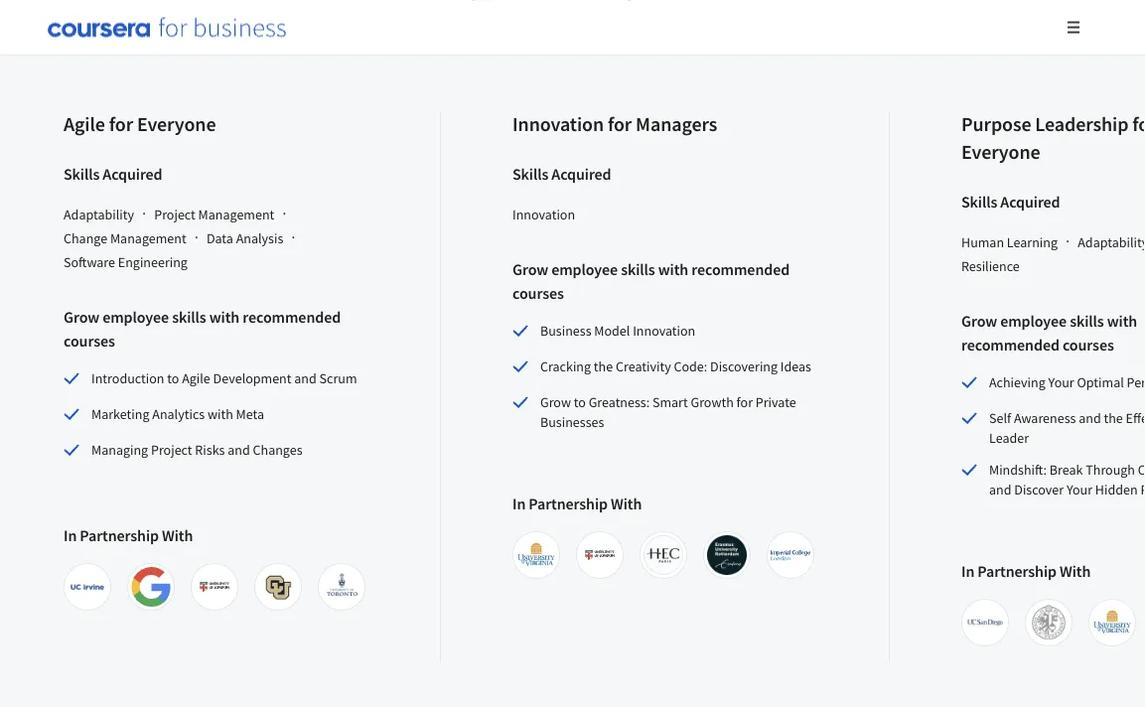 Task type: locate. For each thing, give the bounding box(es) containing it.
businesses
[[540, 413, 604, 431]]

agile up analytics on the bottom of page
[[182, 370, 210, 388]]

0 horizontal spatial partnership
[[80, 526, 159, 546]]

1 horizontal spatial employee
[[552, 259, 618, 279]]

with up per
[[1107, 311, 1138, 331]]

0 horizontal spatial the
[[594, 358, 613, 376]]

0 horizontal spatial adaptability
[[64, 206, 134, 224]]

2 horizontal spatial skills
[[1070, 311, 1104, 331]]

management up data at left
[[198, 206, 275, 224]]

grow employee skills with recommended courses for innovation for managers
[[513, 259, 790, 303]]

1 horizontal spatial for
[[608, 112, 632, 137]]

with for innovation for managers
[[611, 494, 642, 514]]

the left 'effe'
[[1104, 410, 1123, 427]]

in
[[513, 494, 526, 514], [64, 526, 77, 546], [962, 562, 975, 581]]

partnership up google leader logo
[[80, 526, 159, 546]]

grow for agile for everyone
[[64, 307, 99, 327]]

introduction to agile development and scrum
[[91, 370, 357, 388]]

recommended up "discovering"
[[692, 259, 790, 279]]

grow employee skills with recommended courses up introduction to agile development and scrum
[[64, 307, 341, 351]]

resilience
[[962, 258, 1020, 275]]

in partnership with up google leader logo
[[64, 526, 193, 546]]

management up the engineering
[[110, 230, 186, 248]]

1 horizontal spatial agile
[[182, 370, 210, 388]]

data analysis software engineering
[[64, 230, 283, 271]]

and right risks
[[228, 441, 250, 459]]

partnership up university of geneva image
[[978, 562, 1057, 581]]

skills acquired
[[64, 164, 162, 184], [513, 164, 612, 184], [962, 192, 1061, 212]]

0 horizontal spatial agile
[[64, 112, 105, 137]]

1 horizontal spatial courses
[[513, 283, 564, 303]]

in partnership with up university of geneva image
[[962, 562, 1091, 581]]

2 horizontal spatial in
[[962, 562, 975, 581]]

0 horizontal spatial skills
[[172, 307, 206, 327]]

managing
[[91, 441, 148, 459]]

0 horizontal spatial recommended
[[243, 307, 341, 327]]

skills acquired down innovation for managers
[[513, 164, 612, 184]]

1 vertical spatial the
[[1104, 410, 1123, 427]]

with left meta
[[208, 406, 233, 423]]

0 vertical spatial agile
[[64, 112, 105, 137]]

data
[[207, 230, 233, 248]]

image 220 image right google leader logo
[[195, 567, 234, 607]]

grow down software
[[64, 307, 99, 327]]

recommended up achieving
[[962, 335, 1060, 355]]

with up business model innovation
[[658, 259, 689, 279]]

self awareness and the effe
[[990, 410, 1146, 447]]

0 vertical spatial management
[[198, 206, 275, 224]]

1 horizontal spatial to
[[574, 394, 586, 411]]

acquired down innovation for managers
[[552, 164, 612, 184]]

adaptability up change
[[64, 206, 134, 224]]

the down model
[[594, 358, 613, 376]]

courses up business
[[513, 283, 564, 303]]

mindshift: break through o
[[990, 461, 1146, 499]]

0 horizontal spatial grow employee skills with recommended courses
[[64, 307, 341, 351]]

lead teams
[[201, 8, 280, 28]]

2 vertical spatial and
[[228, 441, 250, 459]]

skills for innovation for managers
[[621, 259, 655, 279]]

0 vertical spatial in partnership with
[[513, 494, 642, 514]]

0 vertical spatial project
[[154, 206, 196, 224]]

employee down the engineering
[[103, 307, 169, 327]]

model
[[594, 322, 630, 340]]

university of california irvine course logo image
[[68, 567, 107, 607]]

skills for agile for everyone
[[172, 307, 206, 327]]

recommended up development
[[243, 307, 341, 327]]

university of geneva image
[[1029, 603, 1069, 643]]

to up businesses
[[574, 394, 586, 411]]

2 horizontal spatial grow employee skills with recommended courses
[[962, 311, 1138, 355]]

2 horizontal spatial in partnership with
[[962, 562, 1091, 581]]

1 vertical spatial innovation
[[513, 206, 575, 224]]

your
[[1049, 374, 1075, 392]]

human learning
[[962, 234, 1058, 252]]

effe
[[1126, 410, 1146, 427]]

1 horizontal spatial the
[[1104, 410, 1123, 427]]

university of colorado boulder image
[[258, 567, 298, 607]]

0 vertical spatial with
[[611, 494, 642, 514]]

0 vertical spatial partnership
[[529, 494, 608, 514]]

and left scrum
[[294, 370, 317, 388]]

courses up "optimal"
[[1063, 335, 1114, 355]]

2 horizontal spatial acquired
[[1001, 192, 1061, 212]]

lead for lead teams
[[201, 8, 233, 28]]

2 horizontal spatial skills
[[962, 192, 998, 212]]

0 vertical spatial and
[[294, 370, 317, 388]]

acquired up learning
[[1001, 192, 1061, 212]]

innovation
[[513, 112, 604, 137], [513, 206, 575, 224], [633, 322, 696, 340]]

through
[[1086, 461, 1136, 479]]

1 horizontal spatial acquired
[[552, 164, 612, 184]]

with for purpose leadership fo
[[1060, 562, 1091, 581]]

grow down resilience
[[962, 311, 998, 331]]

0 horizontal spatial employee
[[103, 307, 169, 327]]

0 vertical spatial the
[[594, 358, 613, 376]]

self
[[990, 410, 1011, 427]]

1 horizontal spatial with
[[611, 494, 642, 514]]

0 horizontal spatial and
[[228, 441, 250, 459]]

agile
[[64, 112, 105, 137], [182, 370, 210, 388]]

grow for innovation for managers
[[513, 259, 549, 279]]

for left everyone
[[109, 112, 133, 137]]

in for purpose leadership fo
[[962, 562, 975, 581]]

innovation for innovation for managers
[[513, 112, 604, 137]]

1 vertical spatial in
[[64, 526, 77, 546]]

2 horizontal spatial skills acquired
[[962, 192, 1061, 212]]

acquired
[[103, 164, 162, 184], [552, 164, 612, 184], [1001, 192, 1061, 212]]

image 220 image left hec paris logo
[[580, 536, 620, 575]]

2 vertical spatial recommended
[[962, 335, 1060, 355]]

1 horizontal spatial in
[[513, 494, 526, 514]]

0 vertical spatial to
[[167, 370, 179, 388]]

grow employee skills with recommended courses for purpose leadership fo
[[962, 311, 1138, 355]]

adaptability right learning
[[1078, 234, 1146, 252]]

to for grow
[[574, 394, 586, 411]]

coursera for business image
[[48, 17, 286, 37]]

1 horizontal spatial skills
[[621, 259, 655, 279]]

partnership down businesses
[[529, 494, 608, 514]]

fo
[[1133, 112, 1146, 137]]

1 vertical spatial and
[[1079, 410, 1101, 427]]

and
[[294, 370, 317, 388], [1079, 410, 1101, 427], [228, 441, 250, 459]]

adaptability for adaptability resilience
[[1078, 234, 1146, 252]]

1 horizontal spatial recommended
[[692, 259, 790, 279]]

skills up "optimal"
[[1070, 311, 1104, 331]]

everyone
[[137, 112, 216, 137]]

for left private
[[737, 394, 753, 411]]

purpose
[[962, 112, 1032, 137]]

partnership for innovation for managers
[[529, 494, 608, 514]]

skills up change
[[64, 164, 100, 184]]

with up introduction to agile development and scrum
[[209, 307, 240, 327]]

and inside self awareness and the effe
[[1079, 410, 1101, 427]]

with
[[611, 494, 642, 514], [162, 526, 193, 546], [1060, 562, 1091, 581]]

grow up business
[[513, 259, 549, 279]]

0 horizontal spatial for
[[109, 112, 133, 137]]

adaptability inside adaptability resilience
[[1078, 234, 1146, 252]]

to for introduction
[[167, 370, 179, 388]]

with for purpose leadership fo
[[1107, 311, 1138, 331]]

1 horizontal spatial skills acquired
[[513, 164, 612, 184]]

2 vertical spatial in
[[962, 562, 975, 581]]

lead yourself button
[[64, 0, 169, 42]]

2 vertical spatial with
[[1060, 562, 1091, 581]]

to up marketing analytics with meta
[[167, 370, 179, 388]]

university of toronto image
[[322, 567, 362, 607]]

2 horizontal spatial for
[[737, 394, 753, 411]]

2 vertical spatial innovation
[[633, 322, 696, 340]]

1 horizontal spatial lead
[[201, 8, 233, 28]]

grow employee skills with recommended courses up 'your'
[[962, 311, 1138, 355]]

1 horizontal spatial image 198 image
[[1093, 603, 1133, 643]]

2 lead from the left
[[201, 8, 233, 28]]

0 vertical spatial in
[[513, 494, 526, 514]]

erasmus university rotterdam image
[[707, 536, 747, 575]]

analysis
[[236, 230, 283, 248]]

changes
[[253, 441, 303, 459]]

in partnership with down businesses
[[513, 494, 642, 514]]

adaptability
[[64, 206, 134, 224], [1078, 234, 1146, 252]]

image 220 image
[[580, 536, 620, 575], [195, 567, 234, 607]]

for for innovation
[[608, 112, 632, 137]]

skills
[[621, 259, 655, 279], [172, 307, 206, 327], [1070, 311, 1104, 331]]

employee up business
[[552, 259, 618, 279]]

2 horizontal spatial courses
[[1063, 335, 1114, 355]]

discovering
[[710, 358, 778, 376]]

lead left 'yourself'
[[72, 8, 104, 28]]

skills acquired down agile for everyone
[[64, 164, 162, 184]]

employee
[[552, 259, 618, 279], [103, 307, 169, 327], [1001, 311, 1067, 331]]

and down "optimal"
[[1079, 410, 1101, 427]]

project up data analysis software engineering
[[154, 206, 196, 224]]

0 horizontal spatial lead
[[72, 8, 104, 28]]

agile left everyone
[[64, 112, 105, 137]]

1 vertical spatial adaptability
[[1078, 234, 1146, 252]]

partnership
[[529, 494, 608, 514], [80, 526, 159, 546], [978, 562, 1057, 581]]

lead left teams
[[201, 8, 233, 28]]

1 horizontal spatial grow employee skills with recommended courses
[[513, 259, 790, 303]]

lead for lead yourself
[[72, 8, 104, 28]]

0 vertical spatial innovation
[[513, 112, 604, 137]]

1 vertical spatial to
[[574, 394, 586, 411]]

the
[[594, 358, 613, 376], [1104, 410, 1123, 427]]

0 horizontal spatial image 198 image
[[517, 536, 556, 575]]

0 horizontal spatial image 220 image
[[195, 567, 234, 607]]

introduction
[[91, 370, 164, 388]]

human
[[962, 234, 1004, 252]]

project
[[154, 206, 196, 224], [151, 441, 192, 459]]

optimal
[[1077, 374, 1124, 392]]

0 horizontal spatial in partnership with
[[64, 526, 193, 546]]

in partnership with
[[513, 494, 642, 514], [64, 526, 193, 546], [962, 562, 1091, 581]]

1 vertical spatial in partnership with
[[64, 526, 193, 546]]

break
[[1050, 461, 1083, 479]]

leadership
[[1036, 112, 1129, 137]]

2 horizontal spatial and
[[1079, 410, 1101, 427]]

1 vertical spatial recommended
[[243, 307, 341, 327]]

for
[[109, 112, 133, 137], [608, 112, 632, 137], [737, 394, 753, 411]]

courses
[[513, 283, 564, 303], [64, 331, 115, 351], [1063, 335, 1114, 355]]

for left managers
[[608, 112, 632, 137]]

0 horizontal spatial courses
[[64, 331, 115, 351]]

skills acquired up human learning
[[962, 192, 1061, 212]]

1 horizontal spatial skills
[[513, 164, 549, 184]]

skills down the engineering
[[172, 307, 206, 327]]

grow
[[513, 259, 549, 279], [64, 307, 99, 327], [962, 311, 998, 331], [540, 394, 571, 411]]

2 vertical spatial partnership
[[978, 562, 1057, 581]]

1 horizontal spatial in partnership with
[[513, 494, 642, 514]]

risks
[[195, 441, 225, 459]]

0 vertical spatial image 198 image
[[517, 536, 556, 575]]

courses up the introduction
[[64, 331, 115, 351]]

0 horizontal spatial to
[[167, 370, 179, 388]]

for inside grow to greatness: smart growth for private businesses
[[737, 394, 753, 411]]

skills for innovation for managers
[[513, 164, 549, 184]]

1 vertical spatial with
[[162, 526, 193, 546]]

0 horizontal spatial acquired
[[103, 164, 162, 184]]

lead transformation tab panel
[[64, 47, 1146, 663]]

partnership for agile for everyone
[[80, 526, 159, 546]]

2 vertical spatial in partnership with
[[962, 562, 1091, 581]]

acquired down agile for everyone
[[103, 164, 162, 184]]

with
[[658, 259, 689, 279], [209, 307, 240, 327], [1107, 311, 1138, 331], [208, 406, 233, 423]]

2 horizontal spatial employee
[[1001, 311, 1067, 331]]

2 horizontal spatial recommended
[[962, 335, 1060, 355]]

growth
[[691, 394, 734, 411]]

with for agile for everyone
[[209, 307, 240, 327]]

1 horizontal spatial and
[[294, 370, 317, 388]]

0 horizontal spatial in
[[64, 526, 77, 546]]

0 vertical spatial recommended
[[692, 259, 790, 279]]

imperial college london image
[[771, 536, 811, 575]]

1 horizontal spatial image 220 image
[[580, 536, 620, 575]]

lead
[[72, 8, 104, 28], [201, 8, 233, 28]]

innovation for innovation
[[513, 206, 575, 224]]

skills down innovation for managers
[[513, 164, 549, 184]]

employee up achieving
[[1001, 311, 1067, 331]]

lead yourself
[[72, 8, 161, 28]]

0 horizontal spatial skills acquired
[[64, 164, 162, 184]]

0 horizontal spatial with
[[162, 526, 193, 546]]

project down marketing analytics with meta
[[151, 441, 192, 459]]

recommended
[[692, 259, 790, 279], [243, 307, 341, 327], [962, 335, 1060, 355]]

image 198 image
[[517, 536, 556, 575], [1093, 603, 1133, 643]]

0 vertical spatial adaptability
[[64, 206, 134, 224]]

grow up businesses
[[540, 394, 571, 411]]

management
[[198, 206, 275, 224], [110, 230, 186, 248]]

skills acquired for purpose
[[962, 192, 1061, 212]]

1 lead from the left
[[72, 8, 104, 28]]

in partnership with for agile for everyone
[[64, 526, 193, 546]]

1 horizontal spatial partnership
[[529, 494, 608, 514]]

2 horizontal spatial partnership
[[978, 562, 1057, 581]]

0 horizontal spatial management
[[110, 230, 186, 248]]

business model innovation
[[540, 322, 696, 340]]

skills up business model innovation
[[621, 259, 655, 279]]

adaptability for adaptability
[[64, 206, 134, 224]]

employee for purpose
[[1001, 311, 1067, 331]]

skills up human
[[962, 192, 998, 212]]

grow employee skills with recommended courses
[[513, 259, 790, 303], [64, 307, 341, 351], [962, 311, 1138, 355]]

to
[[167, 370, 179, 388], [574, 394, 586, 411]]

0 horizontal spatial skills
[[64, 164, 100, 184]]

mindshift:
[[990, 461, 1047, 479]]

to inside grow to greatness: smart growth for private businesses
[[574, 394, 586, 411]]

grow employee skills with recommended courses up business model innovation
[[513, 259, 790, 303]]

development
[[213, 370, 292, 388]]

grow employee skills with recommended courses for agile for everyone
[[64, 307, 341, 351]]

2 horizontal spatial with
[[1060, 562, 1091, 581]]

1 horizontal spatial adaptability
[[1078, 234, 1146, 252]]

in for agile for everyone
[[64, 526, 77, 546]]

1 vertical spatial partnership
[[80, 526, 159, 546]]

skills
[[64, 164, 100, 184], [513, 164, 549, 184], [962, 192, 998, 212]]

purpose leadership fo
[[962, 112, 1146, 165]]



Task type: vqa. For each thing, say whether or not it's contained in the screenshot.
leftmost and
yes



Task type: describe. For each thing, give the bounding box(es) containing it.
acquired for agile
[[103, 164, 162, 184]]

partnership for purpose leadership fo
[[978, 562, 1057, 581]]

skills for agile for everyone
[[64, 164, 100, 184]]

recommended for agile for everyone
[[243, 307, 341, 327]]

in for innovation for managers
[[513, 494, 526, 514]]

1 vertical spatial agile
[[182, 370, 210, 388]]

greatness:
[[589, 394, 650, 411]]

skills for purpose leadership fo
[[962, 192, 998, 212]]

google leader logo image
[[131, 567, 171, 607]]

recommended for purpose leadership fo
[[962, 335, 1060, 355]]

meta
[[236, 406, 264, 423]]

employee for innovation
[[552, 259, 618, 279]]

marketing
[[91, 406, 149, 423]]

scrum
[[319, 370, 357, 388]]

acquired for purpose
[[1001, 192, 1061, 212]]

courses for agile for everyone
[[64, 331, 115, 351]]

1 vertical spatial image 198 image
[[1093, 603, 1133, 643]]

courses for innovation for managers
[[513, 283, 564, 303]]

with for innovation for managers
[[658, 259, 689, 279]]

ideas
[[781, 358, 812, 376]]

business
[[540, 322, 592, 340]]

skills acquired for agile
[[64, 164, 162, 184]]

achieving
[[990, 374, 1046, 392]]

the inside self awareness and the effe
[[1104, 410, 1123, 427]]

1 vertical spatial management
[[110, 230, 186, 248]]

per
[[1127, 374, 1146, 392]]

engineering
[[118, 254, 188, 271]]

cracking the creativity code: discovering ideas
[[540, 358, 812, 376]]

1 vertical spatial project
[[151, 441, 192, 459]]

managers
[[636, 112, 718, 137]]

o
[[1138, 461, 1146, 479]]

grow to greatness: smart growth for private businesses
[[540, 394, 796, 431]]

adaptability resilience
[[962, 234, 1146, 275]]

creativity
[[616, 358, 671, 376]]

smart
[[653, 394, 688, 411]]

skills for purpose leadership fo
[[1070, 311, 1104, 331]]

content tabs tab list
[[64, 0, 1082, 46]]

yourself
[[107, 8, 161, 28]]

marketing analytics with meta
[[91, 406, 264, 423]]

recommended for innovation for managers
[[692, 259, 790, 279]]

courses for purpose leadership fo
[[1063, 335, 1114, 355]]

managing project risks and changes
[[91, 441, 303, 459]]

project management change management
[[64, 206, 275, 248]]

code:
[[674, 358, 708, 376]]

change
[[64, 230, 107, 248]]

private
[[756, 394, 796, 411]]

employee for agile
[[103, 307, 169, 327]]

grow inside grow to greatness: smart growth for private businesses
[[540, 394, 571, 411]]

software
[[64, 254, 115, 271]]

agile for everyone
[[64, 112, 216, 137]]

project inside project management change management
[[154, 206, 196, 224]]

cracking
[[540, 358, 591, 376]]

with for agile for everyone
[[162, 526, 193, 546]]

1 horizontal spatial management
[[198, 206, 275, 224]]

in partnership with for purpose leadership fo
[[962, 562, 1091, 581]]

acquired for innovation
[[552, 164, 612, 184]]

skills acquired for innovation
[[513, 164, 612, 184]]

achieving your optimal per
[[990, 374, 1146, 392]]

in partnership with for innovation for managers
[[513, 494, 642, 514]]

uc san diego image
[[966, 603, 1005, 643]]

lead teams button
[[193, 0, 288, 42]]

teams
[[236, 8, 280, 28]]

awareness
[[1014, 410, 1076, 427]]

hec paris logo image
[[644, 536, 684, 575]]

innovation for managers
[[513, 112, 718, 137]]

for for agile
[[109, 112, 133, 137]]

grow for purpose leadership fo
[[962, 311, 998, 331]]

analytics
[[152, 406, 205, 423]]

learning
[[1007, 234, 1058, 252]]



